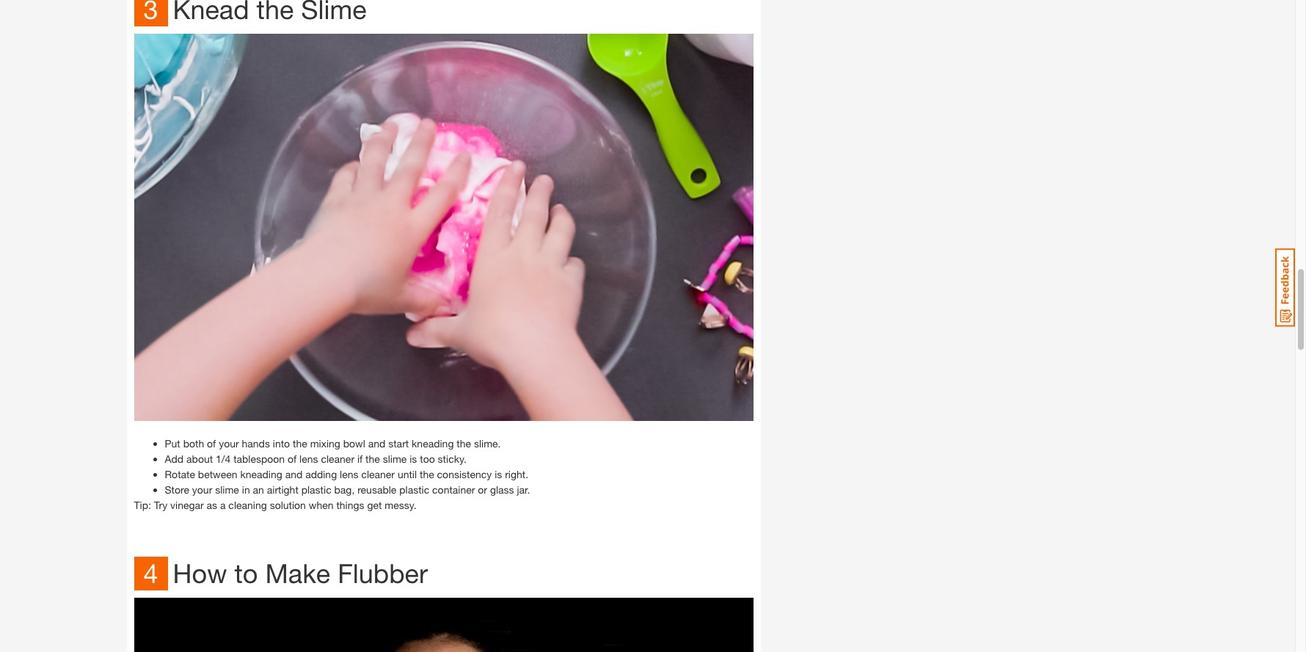 Task type: vqa. For each thing, say whether or not it's contained in the screenshot.
bottom kneading
yes



Task type: locate. For each thing, give the bounding box(es) containing it.
lens up adding
[[299, 452, 318, 465]]

2 plastic from the left
[[399, 483, 429, 496]]

0 horizontal spatial lens
[[299, 452, 318, 465]]

plastic up when
[[301, 483, 331, 496]]

0 horizontal spatial kneading
[[240, 468, 282, 480]]

1 horizontal spatial and
[[368, 437, 385, 449]]

1 vertical spatial of
[[288, 452, 297, 465]]

your up the as in the bottom of the page
[[192, 483, 212, 496]]

your up the 1/4
[[219, 437, 239, 449]]

cleaner
[[321, 452, 354, 465], [361, 468, 395, 480]]

1 horizontal spatial kneading
[[412, 437, 454, 449]]

0 vertical spatial and
[[368, 437, 385, 449]]

0 vertical spatial your
[[219, 437, 239, 449]]

to
[[234, 557, 258, 589]]

lens up bag,
[[340, 468, 358, 480]]

1 vertical spatial is
[[495, 468, 502, 480]]

the
[[293, 437, 307, 449], [457, 437, 471, 449], [365, 452, 380, 465], [420, 468, 434, 480]]

lens
[[299, 452, 318, 465], [340, 468, 358, 480]]

bowl
[[343, 437, 365, 449]]

right.
[[505, 468, 528, 480]]

1 vertical spatial cleaner
[[361, 468, 395, 480]]

add
[[165, 452, 184, 465]]

1 plastic from the left
[[301, 483, 331, 496]]

0 horizontal spatial slime
[[215, 483, 239, 496]]

1 vertical spatial and
[[285, 468, 302, 480]]

in
[[242, 483, 250, 496]]

flubber
[[338, 557, 428, 589]]

both
[[183, 437, 204, 449]]

or
[[478, 483, 487, 496]]

0 vertical spatial of
[[207, 437, 216, 449]]

is
[[410, 452, 417, 465], [495, 468, 502, 480]]

1 horizontal spatial is
[[495, 468, 502, 480]]

how
[[173, 557, 227, 589]]

0 horizontal spatial and
[[285, 468, 302, 480]]

and up "airtight"
[[285, 468, 302, 480]]

too
[[420, 452, 435, 465]]

0 vertical spatial kneading
[[412, 437, 454, 449]]

plastic down until
[[399, 483, 429, 496]]

slime.
[[474, 437, 501, 449]]

messy.
[[385, 499, 416, 511]]

and
[[368, 437, 385, 449], [285, 468, 302, 480]]

rotate
[[165, 468, 195, 480]]

1 horizontal spatial plastic
[[399, 483, 429, 496]]

0 horizontal spatial your
[[192, 483, 212, 496]]

1 horizontal spatial cleaner
[[361, 468, 395, 480]]

the right if
[[365, 452, 380, 465]]

kneading
[[412, 437, 454, 449], [240, 468, 282, 480]]

1/4
[[216, 452, 231, 465]]

1 horizontal spatial your
[[219, 437, 239, 449]]

kneading up the too
[[412, 437, 454, 449]]

slime up a
[[215, 483, 239, 496]]

until
[[398, 468, 417, 480]]

slime down start
[[383, 452, 407, 465]]

0 vertical spatial slime
[[383, 452, 407, 465]]

as
[[207, 499, 217, 511]]

jar.
[[517, 483, 530, 496]]

the right into
[[293, 437, 307, 449]]

plastic
[[301, 483, 331, 496], [399, 483, 429, 496]]

get
[[367, 499, 382, 511]]

and left start
[[368, 437, 385, 449]]

cleaner up reusable
[[361, 468, 395, 480]]

of right both
[[207, 437, 216, 449]]

is left the too
[[410, 452, 417, 465]]

of down into
[[288, 452, 297, 465]]

is up glass
[[495, 468, 502, 480]]

mixing
[[310, 437, 340, 449]]

1 vertical spatial lens
[[340, 468, 358, 480]]

solution
[[270, 499, 306, 511]]

into
[[273, 437, 290, 449]]

if
[[357, 452, 363, 465]]

0 horizontal spatial cleaner
[[321, 452, 354, 465]]

slime
[[383, 452, 407, 465], [215, 483, 239, 496]]

0 vertical spatial lens
[[299, 452, 318, 465]]

consistency
[[437, 468, 492, 480]]

0 vertical spatial is
[[410, 452, 417, 465]]

of
[[207, 437, 216, 449], [288, 452, 297, 465]]

kneading down the tablespoon
[[240, 468, 282, 480]]

tip:
[[134, 499, 151, 511]]

the down the too
[[420, 468, 434, 480]]

1 vertical spatial slime
[[215, 483, 239, 496]]

cleaner down mixing
[[321, 452, 354, 465]]

things
[[336, 499, 364, 511]]

your
[[219, 437, 239, 449], [192, 483, 212, 496]]

adding
[[305, 468, 337, 480]]

0 horizontal spatial of
[[207, 437, 216, 449]]

0 horizontal spatial plastic
[[301, 483, 331, 496]]



Task type: describe. For each thing, give the bounding box(es) containing it.
1 vertical spatial kneading
[[240, 468, 282, 480]]

how to make flubber
[[173, 557, 428, 589]]

1 horizontal spatial lens
[[340, 468, 358, 480]]

tablespoon
[[233, 452, 285, 465]]

an
[[253, 483, 264, 496]]

about
[[186, 452, 213, 465]]

1 horizontal spatial slime
[[383, 452, 407, 465]]

child looking at a large bubble of pink slime image
[[134, 598, 753, 652]]

0 horizontal spatial is
[[410, 452, 417, 465]]

between
[[198, 468, 237, 480]]

sticky.
[[438, 452, 467, 465]]

1 horizontal spatial of
[[288, 452, 297, 465]]

airtight
[[267, 483, 298, 496]]

container
[[432, 483, 475, 496]]

a hand mixing pink slime in a bowl image
[[134, 34, 753, 421]]

start
[[388, 437, 409, 449]]

4
[[143, 557, 158, 589]]

put both of your hands into the mixing bowl and start kneading the slime. add about 1/4 tablespoon of lens cleaner if the slime is too sticky. rotate between kneading and adding lens cleaner until the consistency is right. store your slime in an airtight plastic bag, reusable plastic container or glass jar. tip: try vinegar as a cleaning solution when things get messy.
[[134, 437, 530, 511]]

bag,
[[334, 483, 355, 496]]

reusable
[[357, 483, 396, 496]]

make
[[265, 557, 330, 589]]

when
[[309, 499, 333, 511]]

try vinegar
[[154, 499, 204, 511]]

cleaning
[[228, 499, 267, 511]]

0 vertical spatial cleaner
[[321, 452, 354, 465]]

glass
[[490, 483, 514, 496]]

hands
[[242, 437, 270, 449]]

1 vertical spatial your
[[192, 483, 212, 496]]

store
[[165, 483, 189, 496]]

put
[[165, 437, 180, 449]]

feedback link image
[[1275, 248, 1295, 327]]

a
[[220, 499, 226, 511]]

the up the sticky.
[[457, 437, 471, 449]]



